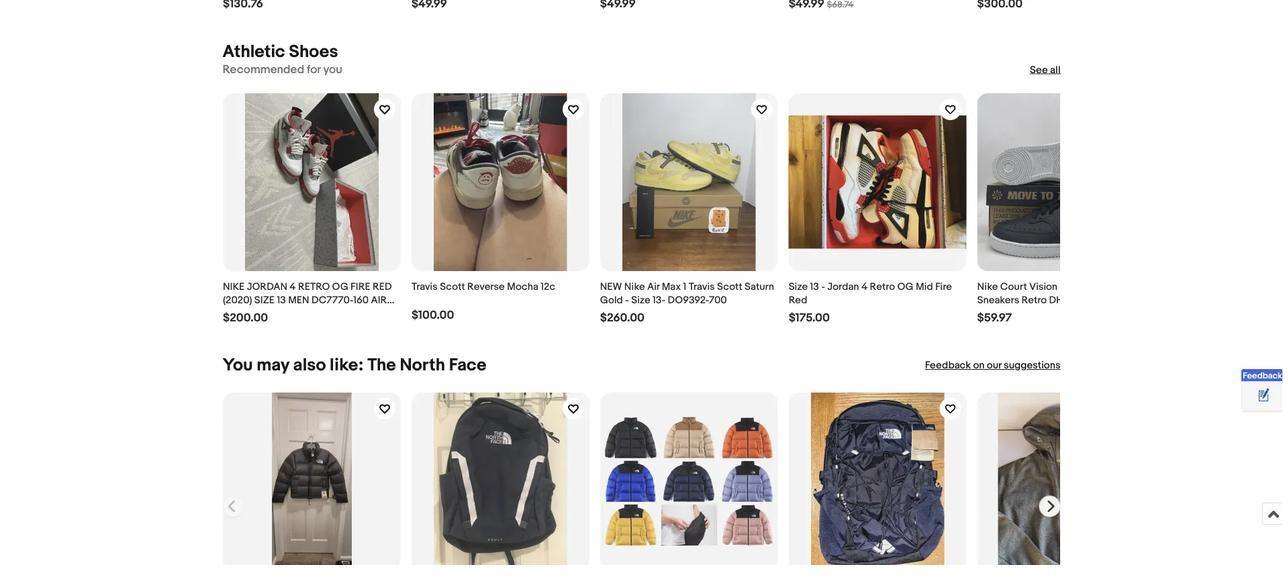 Task type: locate. For each thing, give the bounding box(es) containing it.
0 horizontal spatial -
[[625, 294, 629, 306]]

mens
[[1107, 294, 1132, 306]]

1 horizontal spatial scott
[[717, 280, 742, 292]]

2 og from the left
[[897, 280, 914, 292]]

dh2987-
[[1049, 294, 1089, 306]]

travis up '$100.00'
[[411, 280, 438, 292]]

reverse
[[467, 280, 505, 292]]

4
[[289, 280, 296, 292], [861, 280, 868, 292]]

for
[[307, 63, 321, 77]]

1 horizontal spatial travis
[[689, 280, 715, 292]]

2020
[[223, 307, 247, 319]]

-
[[821, 280, 825, 292], [625, 294, 629, 306]]

also
[[293, 355, 326, 376]]

700
[[709, 294, 727, 306]]

1 vertical spatial retro
[[1022, 294, 1047, 306]]

$200.00
[[223, 311, 268, 325]]

white
[[1108, 280, 1134, 292]]

scott
[[440, 280, 465, 292], [717, 280, 742, 292]]

0 horizontal spatial size
[[631, 294, 650, 306]]

dc7770-
[[311, 294, 353, 306]]

og up dc7770- on the bottom left
[[332, 280, 348, 292]]

2 scott from the left
[[717, 280, 742, 292]]

0 horizontal spatial nike
[[624, 280, 645, 292]]

gold
[[600, 294, 623, 306]]

13 left jordan
[[810, 280, 819, 292]]

0 vertical spatial 13
[[810, 280, 819, 292]]

low
[[1060, 280, 1078, 292]]

1 travis from the left
[[411, 280, 438, 292]]

$59.97 text field
[[977, 311, 1012, 325]]

athletic
[[223, 42, 285, 63]]

recommended for you
[[223, 63, 342, 77]]

$175.00 text field
[[789, 311, 830, 325]]

travis
[[411, 280, 438, 292], [689, 280, 715, 292]]

men
[[288, 294, 309, 306]]

feedback
[[925, 360, 971, 372], [1243, 371, 1283, 381]]

1
[[683, 280, 686, 292]]

air
[[647, 280, 660, 292]]

travis right 1
[[689, 280, 715, 292]]

og left mid at the right of page
[[897, 280, 914, 292]]

you
[[323, 63, 342, 77]]

do9392-
[[668, 294, 709, 306]]

None text field
[[223, 0, 263, 11], [411, 0, 447, 11], [600, 0, 636, 11], [789, 0, 824, 11], [223, 0, 263, 11], [411, 0, 447, 11], [600, 0, 636, 11], [789, 0, 824, 11]]

suggestions
[[1004, 360, 1061, 372]]

size up red
[[789, 280, 808, 292]]

13-
[[653, 294, 665, 306]]

size
[[789, 280, 808, 292], [631, 294, 650, 306], [1135, 294, 1154, 306]]

og inside size 13 - jordan 4 retro og mid fire red $175.00
[[897, 280, 914, 292]]

nike
[[624, 280, 645, 292], [977, 280, 998, 292]]

feedback on our suggestions
[[925, 360, 1061, 372]]

1 horizontal spatial feedback
[[1243, 371, 1283, 381]]

og
[[332, 280, 348, 292], [897, 280, 914, 292]]

retro
[[870, 280, 895, 292], [1022, 294, 1047, 306]]

0 vertical spatial retro
[[870, 280, 895, 292]]

nike up sneakers
[[977, 280, 998, 292]]

nike jordan 4 retro og fire red (2020) size 13 men dc7770-160 air 2020
[[223, 280, 392, 319]]

size right mens
[[1135, 294, 1154, 306]]

2 nike from the left
[[977, 280, 998, 292]]

0 vertical spatial -
[[821, 280, 825, 292]]

scott left reverse
[[440, 280, 465, 292]]

travis scott reverse mocha 12c
[[411, 280, 555, 292]]

mocha
[[507, 280, 538, 292]]

0 horizontal spatial retro
[[870, 280, 895, 292]]

nike inside the nike court vision low black white sneakers retro dh2987-001 mens size $59.97
[[977, 280, 998, 292]]

0 horizontal spatial 13
[[277, 294, 286, 306]]

size inside the 'new nike air max 1 travis scott saturn gold - size 13- do9392-700 $260.00'
[[631, 294, 650, 306]]

black
[[1080, 280, 1105, 292]]

- inside the 'new nike air max 1 travis scott saturn gold - size 13- do9392-700 $260.00'
[[625, 294, 629, 306]]

1 nike from the left
[[624, 280, 645, 292]]

- left jordan
[[821, 280, 825, 292]]

0 horizontal spatial scott
[[440, 280, 465, 292]]

$100.00
[[411, 308, 454, 322]]

vision
[[1029, 280, 1058, 292]]

4 right jordan
[[861, 280, 868, 292]]

160
[[353, 294, 369, 306]]

air
[[371, 294, 387, 306]]

2 horizontal spatial size
[[1135, 294, 1154, 306]]

0 horizontal spatial feedback
[[925, 360, 971, 372]]

1 vertical spatial -
[[625, 294, 629, 306]]

1 horizontal spatial -
[[821, 280, 825, 292]]

nike inside the 'new nike air max 1 travis scott saturn gold - size 13- do9392-700 $260.00'
[[624, 280, 645, 292]]

4 inside nike jordan 4 retro og fire red (2020) size 13 men dc7770-160 air 2020
[[289, 280, 296, 292]]

1 horizontal spatial size
[[789, 280, 808, 292]]

1 horizontal spatial nike
[[977, 280, 998, 292]]

1 vertical spatial 13
[[277, 294, 286, 306]]

like:
[[330, 355, 364, 376]]

see all link
[[1030, 63, 1061, 77]]

saturn
[[745, 280, 774, 292]]

$59.97
[[977, 311, 1012, 325]]

see
[[1030, 64, 1048, 76]]

1 horizontal spatial og
[[897, 280, 914, 292]]

1 og from the left
[[332, 280, 348, 292]]

1 horizontal spatial retro
[[1022, 294, 1047, 306]]

2 travis from the left
[[689, 280, 715, 292]]

athletic shoes
[[223, 42, 338, 63]]

4 up men
[[289, 280, 296, 292]]

1 4 from the left
[[289, 280, 296, 292]]

feedback for feedback on our suggestions
[[925, 360, 971, 372]]

0 horizontal spatial travis
[[411, 280, 438, 292]]

feedback inside feedback on our suggestions 'link'
[[925, 360, 971, 372]]

new nike air max 1 travis scott saturn gold - size 13- do9392-700 $260.00
[[600, 280, 774, 325]]

recommended for you element
[[223, 63, 342, 77]]

None text field
[[977, 0, 1023, 11]]

2 4 from the left
[[861, 280, 868, 292]]

retro right jordan
[[870, 280, 895, 292]]

1 horizontal spatial 4
[[861, 280, 868, 292]]

13 inside size 13 - jordan 4 retro og mid fire red $175.00
[[810, 280, 819, 292]]

retro down vision
[[1022, 294, 1047, 306]]

nike left air
[[624, 280, 645, 292]]

1 horizontal spatial 13
[[810, 280, 819, 292]]

size left 13-
[[631, 294, 650, 306]]

13
[[810, 280, 819, 292], [277, 294, 286, 306]]

fire
[[935, 280, 952, 292]]

scott up 700
[[717, 280, 742, 292]]

north
[[400, 355, 445, 376]]

previous price $68.74 text field
[[827, 0, 854, 10]]

sneakers
[[977, 294, 1020, 306]]

all
[[1051, 64, 1061, 76]]

$175.00
[[789, 311, 830, 325]]

- right gold
[[625, 294, 629, 306]]

new
[[600, 280, 622, 292]]

may
[[257, 355, 289, 376]]

0 horizontal spatial og
[[332, 280, 348, 292]]

0 horizontal spatial 4
[[289, 280, 296, 292]]

13 right the "size"
[[277, 294, 286, 306]]



Task type: vqa. For each thing, say whether or not it's contained in the screenshot.
DH2987-
yes



Task type: describe. For each thing, give the bounding box(es) containing it.
max
[[662, 280, 681, 292]]

001
[[1089, 294, 1105, 306]]

our
[[987, 360, 1002, 372]]

scott inside the 'new nike air max 1 travis scott saturn gold - size 13- do9392-700 $260.00'
[[717, 280, 742, 292]]

nike
[[223, 280, 244, 292]]

$260.00
[[600, 311, 645, 325]]

face
[[449, 355, 487, 376]]

$200.00 text field
[[223, 311, 268, 325]]

size
[[254, 294, 274, 306]]

you may also like: the north face
[[223, 355, 487, 376]]

on
[[974, 360, 985, 372]]

- inside size 13 - jordan 4 retro og mid fire red $175.00
[[821, 280, 825, 292]]

the
[[368, 355, 396, 376]]

retro
[[298, 280, 330, 292]]

size 13 - jordan 4 retro og mid fire red $175.00
[[789, 280, 952, 325]]

(2020)
[[223, 294, 252, 306]]

mid
[[916, 280, 933, 292]]

red
[[789, 294, 807, 306]]

feedback for feedback
[[1243, 371, 1283, 381]]

athletic shoes link
[[223, 42, 338, 63]]

size inside the nike court vision low black white sneakers retro dh2987-001 mens size $59.97
[[1135, 294, 1154, 306]]

see all
[[1030, 64, 1061, 76]]

feedback on our suggestions link
[[925, 359, 1061, 372]]

retro inside size 13 - jordan 4 retro og mid fire red $175.00
[[870, 280, 895, 292]]

nike court vision low black white sneakers retro dh2987-001 mens size $59.97
[[977, 280, 1154, 325]]

fire
[[350, 280, 370, 292]]

red
[[373, 280, 392, 292]]

size inside size 13 - jordan 4 retro og mid fire red $175.00
[[789, 280, 808, 292]]

recommended
[[223, 63, 304, 77]]

you
[[223, 355, 253, 376]]

retro inside the nike court vision low black white sneakers retro dh2987-001 mens size $59.97
[[1022, 294, 1047, 306]]

$100.00 text field
[[411, 308, 454, 322]]

12c
[[541, 280, 555, 292]]

jordan
[[827, 280, 859, 292]]

jordan
[[247, 280, 287, 292]]

og inside nike jordan 4 retro og fire red (2020) size 13 men dc7770-160 air 2020
[[332, 280, 348, 292]]

shoes
[[289, 42, 338, 63]]

13 inside nike jordan 4 retro og fire red (2020) size 13 men dc7770-160 air 2020
[[277, 294, 286, 306]]

4 inside size 13 - jordan 4 retro og mid fire red $175.00
[[861, 280, 868, 292]]

$260.00 text field
[[600, 311, 645, 325]]

travis inside the 'new nike air max 1 travis scott saturn gold - size 13- do9392-700 $260.00'
[[689, 280, 715, 292]]

1 scott from the left
[[440, 280, 465, 292]]

court
[[1000, 280, 1027, 292]]



